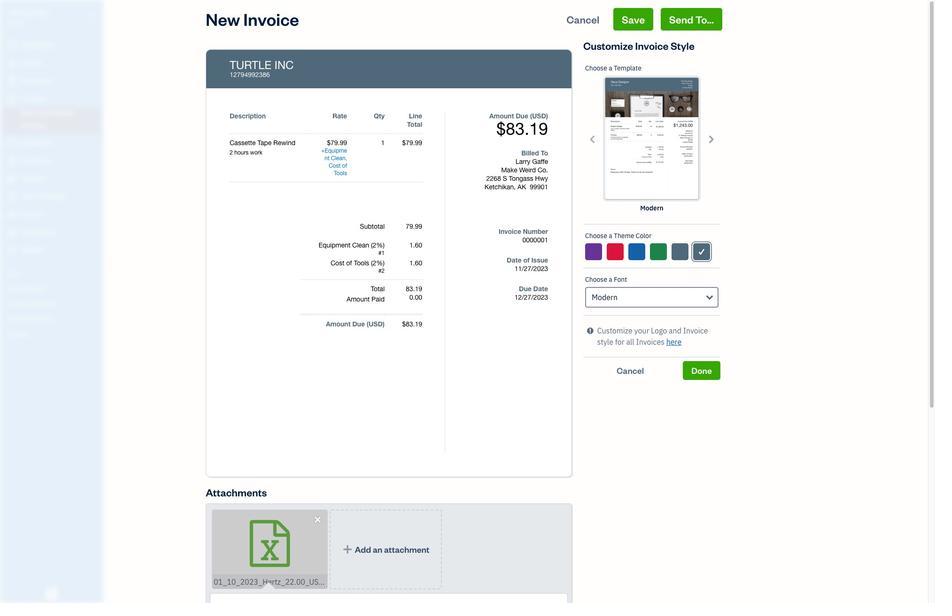 Task type: describe. For each thing, give the bounding box(es) containing it.
customize for customize invoice style
[[583, 39, 633, 52]]

2268
[[486, 175, 501, 182]]

style
[[671, 39, 695, 52]]

send to... button
[[661, 8, 723, 31]]

83.19
[[406, 285, 422, 293]]

0.00
[[410, 294, 422, 301]]

save button
[[614, 8, 654, 31]]

equipment clean (2%) # 1 cost of tools (2%) # 2
[[319, 241, 385, 274]]

( for amount due ( usd ) $83.19
[[530, 112, 532, 120]]

99901
[[530, 183, 548, 191]]

amount due ( usd )
[[326, 320, 385, 328]]

due date 12/27/2023
[[515, 285, 548, 301]]

( for amount due ( usd )
[[367, 320, 369, 328]]

) for amount due ( usd ) $83.19
[[546, 112, 548, 120]]

exclamationcircle image
[[587, 325, 594, 336]]

customize your logo and invoice style for all invoices
[[597, 326, 708, 347]]

Item Rate (USD) text field
[[326, 139, 347, 147]]

color
[[636, 232, 652, 240]]

co.
[[538, 166, 548, 174]]

tools for nt
[[334, 170, 347, 177]]

bank connections image
[[7, 315, 101, 322]]

date inside due date 12/27/2023
[[533, 285, 548, 293]]

1 (2%) from the top
[[371, 241, 385, 249]]

send
[[669, 13, 694, 26]]

inc for turtle inc 12794992386
[[275, 58, 294, 71]]

2
[[382, 268, 385, 274]]

invoice inside customize your logo and invoice style for all invoices
[[683, 326, 708, 335]]

previous image
[[588, 134, 598, 144]]

send to...
[[669, 13, 714, 26]]

1 1.60 from the top
[[410, 241, 422, 249]]

83.19 0.00
[[406, 285, 422, 301]]

choose a font
[[585, 275, 627, 284]]

choose a font element
[[583, 268, 721, 316]]

01_10_2023_hertz_22.00_usd.xlsx button
[[212, 510, 339, 590]]

invoice image
[[6, 94, 17, 104]]

main element
[[0, 0, 127, 603]]

subtotal
[[360, 223, 385, 230]]

line
[[409, 112, 422, 120]]

Enter an Item Name text field
[[230, 139, 310, 147]]

add an attachment button
[[330, 510, 442, 590]]

here link
[[666, 337, 682, 347]]

chart image
[[6, 228, 17, 237]]

2 (2%) from the top
[[371, 259, 385, 267]]

Enter an Item Description text field
[[230, 149, 310, 156]]

choose a theme color element
[[583, 225, 721, 268]]

12/27/2023
[[515, 294, 548, 301]]

Line Total (USD) text field
[[402, 139, 422, 147]]

description
[[230, 112, 266, 120]]

done
[[692, 365, 712, 376]]

here
[[666, 337, 682, 347]]

new
[[206, 8, 240, 30]]

next image
[[706, 134, 716, 144]]

owner
[[8, 19, 25, 26]]

customize invoice style
[[583, 39, 695, 52]]

clean inside the + equipme nt clean , cost of tools
[[331, 155, 346, 162]]

font
[[614, 275, 627, 284]]

0 vertical spatial total
[[407, 120, 422, 128]]

due for amount due ( usd ) $83.19
[[516, 112, 528, 120]]

1 vertical spatial cancel button
[[583, 361, 678, 380]]

new invoice
[[206, 8, 299, 30]]

choose for choose a font
[[585, 275, 607, 284]]

tools for (2%)
[[354, 259, 369, 267]]

choose a theme color
[[585, 232, 652, 240]]

amount for amount due ( usd ) $83.19
[[489, 112, 514, 120]]

attachment
[[384, 544, 430, 555]]

2 # from the top
[[378, 268, 382, 274]]

your
[[634, 326, 649, 335]]

a for theme
[[609, 232, 612, 240]]

attachments
[[206, 486, 267, 499]]

79.99
[[406, 223, 422, 230]]

for
[[615, 337, 625, 347]]

billed to larry gaffe make weird co. 2268 s tongass hwy ketchikan, ak  99901
[[485, 149, 548, 191]]

billed
[[522, 149, 539, 157]]

expense image
[[6, 156, 17, 166]]

+ equipme nt clean , cost of tools
[[321, 148, 347, 177]]

turtle inc 12794992386
[[230, 58, 294, 78]]

done button
[[683, 361, 721, 380]]

make
[[501, 166, 518, 174]]

of for (2%)
[[346, 259, 352, 267]]

freshbooks image
[[44, 588, 59, 599]]

money image
[[6, 210, 17, 219]]

customize for customize your logo and invoice style for all invoices
[[597, 326, 633, 335]]

due inside due date 12/27/2023
[[519, 285, 532, 293]]

ketchikan,
[[485, 183, 516, 191]]

usd for amount due ( usd )
[[369, 320, 383, 328]]



Task type: vqa. For each thing, say whether or not it's contained in the screenshot.
ACCOUNT related to Account / Parent Account
no



Task type: locate. For each thing, give the bounding box(es) containing it.
choose left theme
[[585, 232, 607, 240]]

0 horizontal spatial clean
[[331, 155, 346, 162]]

logo
[[651, 326, 667, 335]]

turtle up owner
[[8, 8, 34, 18]]

customize inside customize your logo and invoice style for all invoices
[[597, 326, 633, 335]]

1 horizontal spatial (
[[530, 112, 532, 120]]

cancel button
[[558, 8, 608, 31], [583, 361, 678, 380]]

1 horizontal spatial $83.19
[[497, 119, 548, 139]]

a left font
[[609, 275, 612, 284]]

3 a from the top
[[609, 275, 612, 284]]

invoice
[[243, 8, 299, 30], [635, 39, 669, 52], [499, 227, 521, 235], [683, 326, 708, 335]]

add
[[355, 544, 371, 555]]

0 vertical spatial cost
[[329, 163, 341, 169]]

cancel
[[567, 13, 600, 26], [617, 365, 644, 376]]

turtle for turtle inc 12794992386
[[230, 58, 271, 71]]

nt
[[325, 155, 330, 162]]

0 vertical spatial )
[[546, 112, 548, 120]]

cost for +
[[329, 163, 341, 169]]

turtle for turtle inc owner
[[8, 8, 34, 18]]

choose left font
[[585, 275, 607, 284]]

a left theme
[[609, 232, 612, 240]]

rate
[[333, 112, 347, 120]]

tools down , on the top of the page
[[334, 170, 347, 177]]

usd for amount due ( usd ) $83.19
[[532, 112, 546, 120]]

gaffe
[[532, 158, 548, 165]]

save
[[622, 13, 645, 26]]

1 vertical spatial due
[[519, 285, 532, 293]]

1 vertical spatial customize
[[597, 326, 633, 335]]

amount due ( usd ) $83.19
[[489, 112, 548, 139]]

1 horizontal spatial inc
[[275, 58, 294, 71]]

1 vertical spatial (
[[367, 320, 369, 328]]

inc for turtle inc owner
[[36, 8, 49, 18]]

1 vertical spatial #
[[378, 268, 382, 274]]

clean inside equipment clean (2%) # 1 cost of tools (2%) # 2
[[352, 241, 369, 249]]

of inside equipment clean (2%) # 1 cost of tools (2%) # 2
[[346, 259, 352, 267]]

turtle down the new invoice
[[230, 58, 271, 71]]

amount for amount due ( usd )
[[326, 320, 351, 328]]

$83.19 down "0.00"
[[402, 320, 422, 328]]

0 vertical spatial turtle
[[8, 8, 34, 18]]

equipment
[[319, 241, 351, 249]]

0 vertical spatial date
[[507, 256, 522, 264]]

1 horizontal spatial usd
[[532, 112, 546, 120]]

customize
[[583, 39, 633, 52], [597, 326, 633, 335]]

) for amount due ( usd )
[[383, 320, 385, 328]]

hwy
[[535, 175, 548, 182]]

1 # from the top
[[378, 250, 382, 256]]

+
[[321, 148, 325, 154]]

0 vertical spatial due
[[516, 112, 528, 120]]

1.60 down 79.99
[[410, 241, 422, 249]]

0 horizontal spatial )
[[383, 320, 385, 328]]

0 horizontal spatial $83.19
[[402, 320, 422, 328]]

inc inside turtle inc 12794992386
[[275, 58, 294, 71]]

0 vertical spatial #
[[378, 250, 382, 256]]

modern inside 'choose a template' element
[[640, 204, 664, 212]]

delete attachment image
[[313, 514, 323, 525]]

1 horizontal spatial clean
[[352, 241, 369, 249]]

amount
[[489, 112, 514, 120], [347, 295, 370, 303], [326, 320, 351, 328]]

) down paid
[[383, 320, 385, 328]]

due
[[516, 112, 528, 120], [519, 285, 532, 293], [352, 320, 365, 328]]

cost down nt
[[329, 163, 341, 169]]

cost
[[329, 163, 341, 169], [331, 259, 345, 267]]

clean down subtotal
[[352, 241, 369, 249]]

due up 12/27/2023 dropdown button
[[519, 285, 532, 293]]

total
[[407, 120, 422, 128], [371, 285, 385, 293]]

1 horizontal spatial modern
[[640, 204, 664, 212]]

s
[[503, 175, 507, 182]]

0 vertical spatial customize
[[583, 39, 633, 52]]

0 horizontal spatial cancel
[[567, 13, 600, 26]]

cancel for bottom cancel button
[[617, 365, 644, 376]]

custom image
[[698, 246, 706, 257]]

client image
[[6, 59, 17, 68]]

report image
[[6, 246, 17, 255]]

inc
[[36, 8, 49, 18], [275, 58, 294, 71]]

due inside amount due ( usd ) $83.19
[[516, 112, 528, 120]]

$83.19
[[497, 119, 548, 139], [402, 320, 422, 328]]

0 horizontal spatial total
[[371, 285, 385, 293]]

date up 12/27/2023
[[533, 285, 548, 293]]

# up 2
[[378, 250, 382, 256]]

1 vertical spatial inc
[[275, 58, 294, 71]]

usd down paid
[[369, 320, 383, 328]]

1 vertical spatial a
[[609, 232, 612, 240]]

1 vertical spatial usd
[[369, 320, 383, 328]]

tongass
[[509, 175, 533, 182]]

weird
[[519, 166, 536, 174]]

due for amount due ( usd )
[[352, 320, 365, 328]]

date
[[507, 256, 522, 264], [533, 285, 548, 293]]

choose left template
[[585, 64, 607, 72]]

0 vertical spatial modern
[[640, 204, 664, 212]]

to
[[541, 149, 548, 157]]

)
[[546, 112, 548, 120], [383, 320, 385, 328]]

usd inside amount due ( usd ) $83.19
[[532, 112, 546, 120]]

an
[[373, 544, 383, 555]]

0 horizontal spatial tools
[[334, 170, 347, 177]]

a for template
[[609, 64, 612, 72]]

choose for choose a theme color
[[585, 232, 607, 240]]

tools inside the + equipme nt clean , cost of tools
[[334, 170, 347, 177]]

modern inside field
[[592, 293, 618, 302]]

line total
[[407, 112, 422, 128]]

$83.19 up billed
[[497, 119, 548, 139]]

0 vertical spatial a
[[609, 64, 612, 72]]

customize up for
[[597, 326, 633, 335]]

of
[[342, 163, 347, 169], [524, 256, 530, 264], [346, 259, 352, 267]]

tools inside equipment clean (2%) # 1 cost of tools (2%) # 2
[[354, 259, 369, 267]]

timer image
[[6, 192, 17, 202]]

to...
[[696, 13, 714, 26]]

invoices
[[636, 337, 665, 347]]

) inside amount due ( usd ) $83.19
[[546, 112, 548, 120]]

clean
[[331, 155, 346, 162], [352, 241, 369, 249]]

1
[[382, 250, 385, 256]]

turtle inside turtle inc 12794992386
[[230, 58, 271, 71]]

1 choose from the top
[[585, 64, 607, 72]]

1 horizontal spatial turtle
[[230, 58, 271, 71]]

2 1.60 from the top
[[410, 259, 422, 267]]

0 vertical spatial 1.60
[[410, 241, 422, 249]]

of up issue date in mm/dd/yyyy format text field
[[524, 256, 530, 264]]

1 vertical spatial cancel
[[617, 365, 644, 376]]

and
[[669, 326, 682, 335]]

01_10_2023_hertz_22.00_usd.xlsx
[[214, 577, 339, 587]]

( down total amount paid
[[367, 320, 369, 328]]

0 horizontal spatial turtle
[[8, 8, 34, 18]]

modern
[[640, 204, 664, 212], [592, 293, 618, 302]]

total inside total amount paid
[[371, 285, 385, 293]]

1 horizontal spatial )
[[546, 112, 548, 120]]

choose a template
[[585, 64, 642, 72]]

total down "line" on the left of the page
[[407, 120, 422, 128]]

amount inside total amount paid
[[347, 295, 370, 303]]

Font field
[[585, 287, 719, 308]]

(
[[530, 112, 532, 120], [367, 320, 369, 328]]

tools
[[334, 170, 347, 177], [354, 259, 369, 267]]

tools up total amount paid
[[354, 259, 369, 267]]

items and services image
[[7, 300, 101, 307]]

dashboard image
[[6, 41, 17, 50]]

choose for choose a template
[[585, 64, 607, 72]]

0 horizontal spatial date
[[507, 256, 522, 264]]

a for font
[[609, 275, 612, 284]]

(2%) up 2
[[371, 259, 385, 267]]

1 vertical spatial tools
[[354, 259, 369, 267]]

of down , on the top of the page
[[342, 163, 347, 169]]

1 horizontal spatial cancel
[[617, 365, 644, 376]]

date of issue
[[507, 256, 548, 264]]

turtle
[[8, 8, 34, 18], [230, 58, 271, 71]]

customize up choose a template
[[583, 39, 633, 52]]

# down '1'
[[378, 268, 382, 274]]

0 horizontal spatial modern
[[592, 293, 618, 302]]

2 a from the top
[[609, 232, 612, 240]]

( up billed
[[530, 112, 532, 120]]

clean down equipme
[[331, 155, 346, 162]]

1 vertical spatial 1.60
[[410, 259, 422, 267]]

0 vertical spatial cancel
[[567, 13, 600, 26]]

Item Quantity text field
[[371, 139, 385, 147]]

1 vertical spatial amount
[[347, 295, 370, 303]]

add an attachment
[[355, 544, 430, 555]]

date up issue date in mm/dd/yyyy format text field
[[507, 256, 522, 264]]

1 vertical spatial $83.19
[[402, 320, 422, 328]]

2 vertical spatial choose
[[585, 275, 607, 284]]

0 vertical spatial usd
[[532, 112, 546, 120]]

modern down choose a font
[[592, 293, 618, 302]]

0 horizontal spatial usd
[[369, 320, 383, 328]]

modern up color
[[640, 204, 664, 212]]

1 vertical spatial modern
[[592, 293, 618, 302]]

2 vertical spatial a
[[609, 275, 612, 284]]

of for nt
[[342, 163, 347, 169]]

cost inside equipment clean (2%) # 1 cost of tools (2%) # 2
[[331, 259, 345, 267]]

) up to at the top right of the page
[[546, 112, 548, 120]]

12794992386
[[230, 71, 270, 78]]

issue
[[532, 256, 548, 264]]

1 vertical spatial choose
[[585, 232, 607, 240]]

Issue date in MM/DD/YYYY format text field
[[499, 265, 556, 272]]

team members image
[[7, 285, 101, 292]]

qty
[[374, 112, 385, 120]]

cost inside the + equipme nt clean , cost of tools
[[329, 163, 341, 169]]

1 vertical spatial cost
[[331, 259, 345, 267]]

0 vertical spatial tools
[[334, 170, 347, 177]]

inc inside turtle inc owner
[[36, 8, 49, 18]]

turtle inside turtle inc owner
[[8, 8, 34, 18]]

a
[[609, 64, 612, 72], [609, 232, 612, 240], [609, 275, 612, 284]]

1 vertical spatial clean
[[352, 241, 369, 249]]

0 vertical spatial amount
[[489, 112, 514, 120]]

0 horizontal spatial inc
[[36, 8, 49, 18]]

1 a from the top
[[609, 64, 612, 72]]

usd up to at the top right of the page
[[532, 112, 546, 120]]

due down total amount paid
[[352, 320, 365, 328]]

payment image
[[6, 139, 17, 148]]

0 vertical spatial inc
[[36, 8, 49, 18]]

1 horizontal spatial tools
[[354, 259, 369, 267]]

3 choose from the top
[[585, 275, 607, 284]]

turtle inc owner
[[8, 8, 49, 26]]

1.60
[[410, 241, 422, 249], [410, 259, 422, 267]]

cancel for top cancel button
[[567, 13, 600, 26]]

1 vertical spatial (2%)
[[371, 259, 385, 267]]

$83.19 inside amount due ( usd ) $83.19
[[497, 119, 548, 139]]

due up billed
[[516, 112, 528, 120]]

0 vertical spatial $83.19
[[497, 119, 548, 139]]

12/27/2023 button
[[492, 293, 556, 302]]

cost for equipment
[[331, 259, 345, 267]]

estimate image
[[6, 77, 17, 86]]

choose
[[585, 64, 607, 72], [585, 232, 607, 240], [585, 275, 607, 284]]

style
[[597, 337, 613, 347]]

0 vertical spatial cancel button
[[558, 8, 608, 31]]

usd
[[532, 112, 546, 120], [369, 320, 383, 328]]

plus image
[[342, 545, 353, 554]]

0 vertical spatial choose
[[585, 64, 607, 72]]

invoice number
[[499, 227, 548, 235]]

equipme
[[325, 148, 347, 154]]

(2%) up '1'
[[371, 241, 385, 249]]

project image
[[6, 174, 17, 184]]

0 horizontal spatial (
[[367, 320, 369, 328]]

settings image
[[7, 330, 101, 337]]

theme
[[614, 232, 634, 240]]

1 vertical spatial turtle
[[230, 58, 271, 71]]

amount inside amount due ( usd ) $83.19
[[489, 112, 514, 120]]

1.60 up 83.19
[[410, 259, 422, 267]]

1 vertical spatial date
[[533, 285, 548, 293]]

of inside the + equipme nt clean , cost of tools
[[342, 163, 347, 169]]

paid
[[372, 295, 385, 303]]

number
[[523, 227, 548, 235]]

Enter an Invoice # text field
[[522, 236, 548, 244]]

1 horizontal spatial date
[[533, 285, 548, 293]]

of down 'equipment'
[[346, 259, 352, 267]]

total amount paid
[[347, 285, 385, 303]]

,
[[346, 155, 347, 162]]

0 vertical spatial (2%)
[[371, 241, 385, 249]]

choose a template element
[[583, 57, 721, 225]]

(2%)
[[371, 241, 385, 249], [371, 259, 385, 267]]

all
[[626, 337, 634, 347]]

larry
[[516, 158, 531, 165]]

0 vertical spatial clean
[[331, 155, 346, 162]]

2 vertical spatial amount
[[326, 320, 351, 328]]

2 choose from the top
[[585, 232, 607, 240]]

total up paid
[[371, 285, 385, 293]]

template
[[614, 64, 642, 72]]

2 vertical spatial due
[[352, 320, 365, 328]]

1 vertical spatial )
[[383, 320, 385, 328]]

cost down 'equipment'
[[331, 259, 345, 267]]

1 vertical spatial total
[[371, 285, 385, 293]]

( inside amount due ( usd ) $83.19
[[530, 112, 532, 120]]

1 horizontal spatial total
[[407, 120, 422, 128]]

0 vertical spatial (
[[530, 112, 532, 120]]

apps image
[[7, 270, 101, 277]]

a left template
[[609, 64, 612, 72]]



